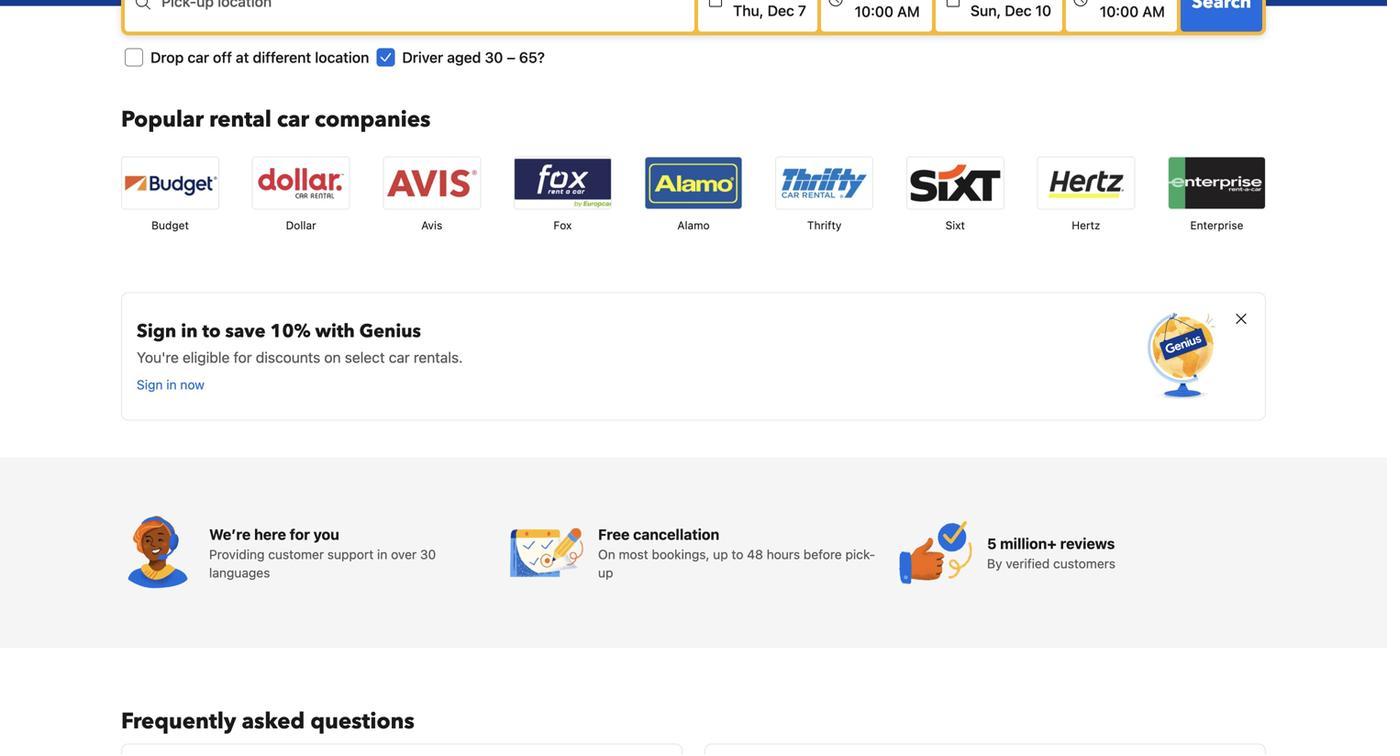 Task type: describe. For each thing, give the bounding box(es) containing it.
at
[[236, 48, 249, 66]]

dec for thu,
[[768, 2, 795, 19]]

48
[[747, 547, 764, 562]]

fox
[[554, 219, 572, 232]]

5
[[988, 535, 997, 552]]

in for now
[[166, 377, 177, 392]]

avis
[[422, 219, 443, 232]]

fox logo image
[[515, 157, 611, 209]]

by
[[988, 556, 1003, 571]]

enterprise logo image
[[1169, 157, 1266, 209]]

free cancellation on most bookings, up to 48 hours before pick- up
[[598, 526, 876, 580]]

select
[[345, 349, 385, 366]]

aged
[[447, 48, 481, 66]]

eligible
[[183, 349, 230, 366]]

we're here for you providing customer support in over 30 languages
[[209, 526, 436, 580]]

now
[[180, 377, 205, 392]]

0 horizontal spatial up
[[598, 565, 614, 580]]

customers
[[1054, 556, 1116, 571]]

for inside sign in to save 10% with genius you're eligible for discounts on select car rentals.
[[234, 349, 252, 366]]

we're here for you image
[[121, 516, 195, 590]]

hertz
[[1072, 219, 1101, 232]]

sign in now
[[137, 377, 205, 392]]

in for to
[[181, 319, 198, 344]]

5 million+ reviews by verified customers
[[988, 535, 1116, 571]]

thu, dec 7 button
[[699, 0, 818, 31]]

frequently asked questions
[[121, 707, 415, 737]]

drop
[[151, 48, 184, 66]]

sun, dec 10
[[971, 2, 1052, 19]]

alamo logo image
[[646, 157, 742, 209]]

dec for sun,
[[1005, 2, 1032, 19]]

drop car off at different location
[[151, 48, 369, 66]]

to inside sign in to save 10% with genius you're eligible for discounts on select car rentals.
[[202, 319, 221, 344]]

30 inside we're here for you providing customer support in over 30 languages
[[420, 547, 436, 562]]

5 million+ reviews image
[[900, 516, 973, 590]]

pick-
[[846, 547, 876, 562]]

providing
[[209, 547, 265, 562]]

bookings,
[[652, 547, 710, 562]]

genius
[[360, 319, 421, 344]]

free cancellation image
[[510, 516, 584, 590]]

sixt logo image
[[908, 157, 1004, 209]]

you're
[[137, 349, 179, 366]]

budget
[[152, 219, 189, 232]]

car inside sign in to save 10% with genius you're eligible for discounts on select car rentals.
[[389, 349, 410, 366]]

thu, dec 7
[[734, 2, 807, 19]]

sun, dec 10 button
[[936, 0, 1063, 31]]

10
[[1036, 2, 1052, 19]]

popular rental car companies
[[121, 104, 431, 135]]

most
[[619, 547, 649, 562]]

sign for now
[[137, 377, 163, 392]]

driver
[[402, 48, 444, 66]]

0 vertical spatial up
[[713, 547, 729, 562]]

7
[[798, 2, 807, 19]]

sign for to
[[137, 319, 176, 344]]

sign in to save 10% with genius you're eligible for discounts on select car rentals.
[[137, 319, 463, 366]]

discounts
[[256, 349, 321, 366]]

1 horizontal spatial 30
[[485, 48, 503, 66]]

here
[[254, 526, 286, 543]]

rental
[[209, 104, 272, 135]]

customer
[[268, 547, 324, 562]]



Task type: vqa. For each thing, say whether or not it's contained in the screenshot.
bookings,
yes



Task type: locate. For each thing, give the bounding box(es) containing it.
1 horizontal spatial to
[[732, 547, 744, 562]]

2 horizontal spatial in
[[377, 547, 388, 562]]

0 vertical spatial sign
[[137, 319, 176, 344]]

sign inside 'sign in now' link
[[137, 377, 163, 392]]

budget logo image
[[122, 157, 218, 209]]

1 vertical spatial 30
[[420, 547, 436, 562]]

you
[[314, 526, 340, 543]]

0 vertical spatial in
[[181, 319, 198, 344]]

1 horizontal spatial for
[[290, 526, 310, 543]]

sixt
[[946, 219, 966, 232]]

thu,
[[734, 2, 764, 19]]

2 dec from the left
[[1005, 2, 1032, 19]]

for inside we're here for you providing customer support in over 30 languages
[[290, 526, 310, 543]]

on
[[598, 547, 616, 562]]

car left off
[[188, 48, 209, 66]]

in left now on the left of page
[[166, 377, 177, 392]]

1 vertical spatial sign
[[137, 377, 163, 392]]

different
[[253, 48, 311, 66]]

0 horizontal spatial 30
[[420, 547, 436, 562]]

questions
[[311, 707, 415, 737]]

hertz logo image
[[1039, 157, 1135, 209]]

1 horizontal spatial dec
[[1005, 2, 1032, 19]]

car
[[188, 48, 209, 66], [277, 104, 309, 135], [389, 349, 410, 366]]

on
[[324, 349, 341, 366]]

1 vertical spatial in
[[166, 377, 177, 392]]

rentals.
[[414, 349, 463, 366]]

sign down you're
[[137, 377, 163, 392]]

in left over
[[377, 547, 388, 562]]

for down save
[[234, 349, 252, 366]]

dec
[[768, 2, 795, 19], [1005, 2, 1032, 19]]

asked
[[242, 707, 305, 737]]

0 vertical spatial for
[[234, 349, 252, 366]]

30 left –
[[485, 48, 503, 66]]

cancellation
[[633, 526, 720, 543]]

30
[[485, 48, 503, 66], [420, 547, 436, 562]]

0 horizontal spatial dec
[[768, 2, 795, 19]]

1 sign from the top
[[137, 319, 176, 344]]

0 horizontal spatial to
[[202, 319, 221, 344]]

avis logo image
[[384, 157, 480, 209]]

1 vertical spatial up
[[598, 565, 614, 580]]

65?
[[519, 48, 545, 66]]

dec left 7
[[768, 2, 795, 19]]

companies
[[315, 104, 431, 135]]

save
[[225, 319, 266, 344]]

up left '48'
[[713, 547, 729, 562]]

1 horizontal spatial car
[[277, 104, 309, 135]]

in up eligible
[[181, 319, 198, 344]]

to up eligible
[[202, 319, 221, 344]]

popular
[[121, 104, 204, 135]]

0 vertical spatial to
[[202, 319, 221, 344]]

2 sign from the top
[[137, 377, 163, 392]]

sign
[[137, 319, 176, 344], [137, 377, 163, 392]]

2 vertical spatial in
[[377, 547, 388, 562]]

thrifty
[[808, 219, 842, 232]]

we're
[[209, 526, 251, 543]]

dec left 10
[[1005, 2, 1032, 19]]

sign inside sign in to save 10% with genius you're eligible for discounts on select car rentals.
[[137, 319, 176, 344]]

car down the genius
[[389, 349, 410, 366]]

support
[[328, 547, 374, 562]]

0 horizontal spatial for
[[234, 349, 252, 366]]

1 horizontal spatial in
[[181, 319, 198, 344]]

to left '48'
[[732, 547, 744, 562]]

with
[[315, 319, 355, 344]]

languages
[[209, 565, 270, 580]]

enterprise
[[1191, 219, 1244, 232]]

0 horizontal spatial car
[[188, 48, 209, 66]]

for
[[234, 349, 252, 366], [290, 526, 310, 543]]

1 horizontal spatial up
[[713, 547, 729, 562]]

in inside sign in to save 10% with genius you're eligible for discounts on select car rentals.
[[181, 319, 198, 344]]

in
[[181, 319, 198, 344], [166, 377, 177, 392], [377, 547, 388, 562]]

2 horizontal spatial car
[[389, 349, 410, 366]]

hours
[[767, 547, 801, 562]]

30 right over
[[420, 547, 436, 562]]

alamo
[[678, 219, 710, 232]]

0 horizontal spatial in
[[166, 377, 177, 392]]

sign up you're
[[137, 319, 176, 344]]

1 vertical spatial to
[[732, 547, 744, 562]]

over
[[391, 547, 417, 562]]

for up customer
[[290, 526, 310, 543]]

before
[[804, 547, 842, 562]]

Pick-up location field
[[162, 2, 695, 24]]

1 vertical spatial car
[[277, 104, 309, 135]]

1 dec from the left
[[768, 2, 795, 19]]

up
[[713, 547, 729, 562], [598, 565, 614, 580]]

dec inside button
[[1005, 2, 1032, 19]]

to inside free cancellation on most bookings, up to 48 hours before pick- up
[[732, 547, 744, 562]]

sign in now link
[[137, 376, 463, 394]]

verified
[[1006, 556, 1050, 571]]

dollar logo image
[[253, 157, 349, 209]]

million+
[[1001, 535, 1057, 552]]

–
[[507, 48, 516, 66]]

to
[[202, 319, 221, 344], [732, 547, 744, 562]]

frequently
[[121, 707, 236, 737]]

driver aged 30 – 65?
[[402, 48, 545, 66]]

location
[[315, 48, 369, 66]]

dollar
[[286, 219, 316, 232]]

1 vertical spatial for
[[290, 526, 310, 543]]

0 vertical spatial car
[[188, 48, 209, 66]]

10%
[[270, 319, 311, 344]]

sun,
[[971, 2, 1002, 19]]

0 vertical spatial 30
[[485, 48, 503, 66]]

2 vertical spatial car
[[389, 349, 410, 366]]

in inside we're here for you providing customer support in over 30 languages
[[377, 547, 388, 562]]

car right the rental
[[277, 104, 309, 135]]

free
[[598, 526, 630, 543]]

reviews
[[1061, 535, 1116, 552]]

dec inside button
[[768, 2, 795, 19]]

off
[[213, 48, 232, 66]]

thrifty logo image
[[777, 157, 873, 209]]

up down on
[[598, 565, 614, 580]]



